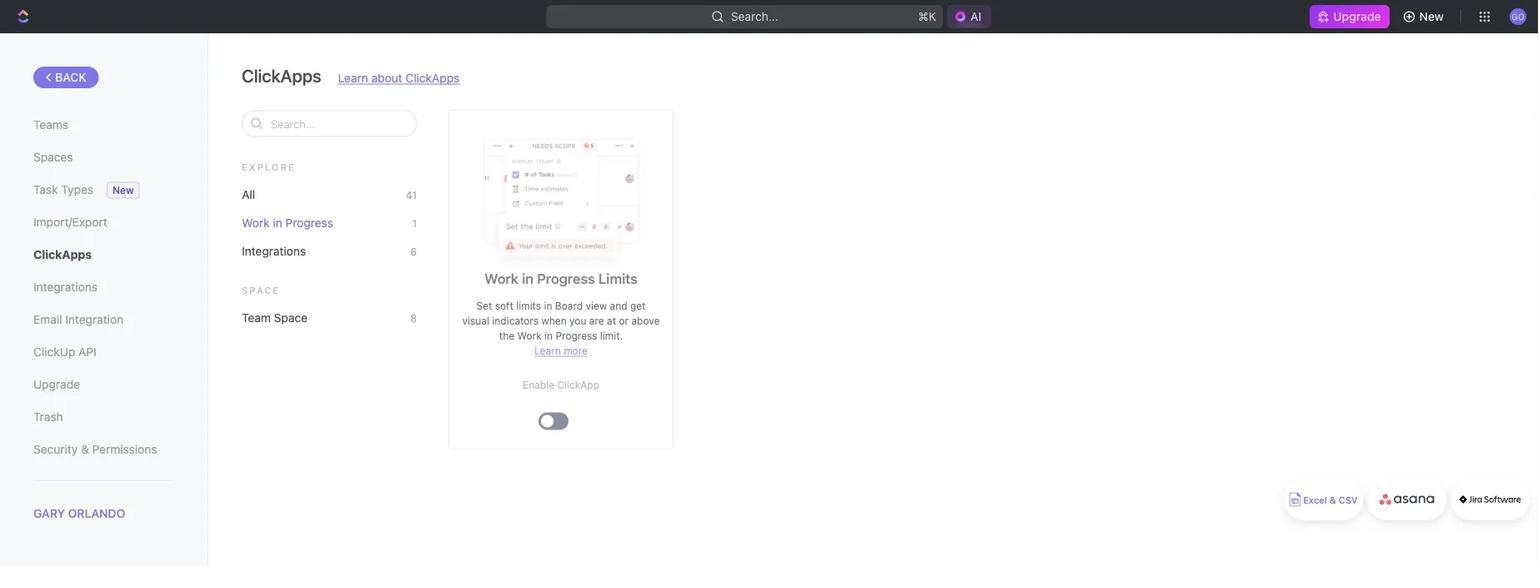 Task type: vqa. For each thing, say whether or not it's contained in the screenshot.
Search tasks... text field on the right
no



Task type: locate. For each thing, give the bounding box(es) containing it.
in up "limits"
[[522, 271, 533, 287]]

learn left more
[[534, 346, 561, 357]]

0 horizontal spatial upgrade link
[[33, 371, 174, 399]]

& right the security
[[81, 443, 89, 457]]

visual
[[462, 316, 489, 327]]

clickapps up search... text field
[[242, 65, 321, 86]]

1 vertical spatial work
[[485, 271, 518, 287]]

2 vertical spatial work
[[517, 331, 542, 342]]

space right team
[[274, 311, 308, 325]]

learn about clickapps
[[338, 71, 460, 85]]

0 horizontal spatial upgrade
[[33, 378, 80, 392]]

space up team
[[242, 286, 280, 296]]

upgrade down clickup
[[33, 378, 80, 392]]

0 vertical spatial learn
[[338, 71, 368, 85]]

the
[[499, 331, 514, 342]]

clickapps
[[242, 65, 321, 86], [405, 71, 460, 85], [33, 248, 92, 262]]

work down indicators on the bottom
[[517, 331, 542, 342]]

clickup
[[33, 346, 75, 359]]

clickup api link
[[33, 338, 174, 367]]

1 vertical spatial learn
[[534, 346, 561, 357]]

back link
[[33, 67, 99, 88]]

go
[[1512, 11, 1524, 21]]

teams
[[33, 118, 68, 132]]

0 horizontal spatial learn
[[338, 71, 368, 85]]

upgrade link up trash link
[[33, 371, 174, 399]]

new inside button
[[1419, 10, 1444, 23]]

learn left about
[[338, 71, 368, 85]]

work
[[242, 216, 270, 230], [485, 271, 518, 287], [517, 331, 542, 342]]

0 horizontal spatial clickapps
[[33, 248, 92, 262]]

learn about clickapps link
[[338, 71, 460, 85]]

0 vertical spatial upgrade link
[[1310, 5, 1389, 28]]

integrations down work in progress
[[242, 244, 306, 258]]

email integration
[[33, 313, 123, 327]]

upgrade link
[[1310, 5, 1389, 28], [33, 371, 174, 399]]

work inside "set soft limits in board view and get visual indicators when you are at or above the work in progress limit. learn more"
[[517, 331, 542, 342]]

progress down explore
[[285, 216, 333, 230]]

integrations inside integrations link
[[33, 281, 98, 294]]

0 horizontal spatial new
[[113, 185, 134, 196]]

learn more link
[[534, 346, 588, 357]]

work for work in progress limits
[[485, 271, 518, 287]]

excel & csv
[[1303, 496, 1358, 506]]

2 vertical spatial progress
[[556, 331, 597, 342]]

enable
[[523, 379, 554, 391]]

& left csv
[[1329, 496, 1336, 506]]

1 horizontal spatial clickapps
[[242, 65, 321, 86]]

1 horizontal spatial new
[[1419, 10, 1444, 23]]

task types
[[33, 183, 93, 197]]

teams link
[[33, 111, 174, 139]]

team
[[242, 311, 271, 325]]

1 horizontal spatial integrations
[[242, 244, 306, 258]]

1 horizontal spatial upgrade link
[[1310, 5, 1389, 28]]

back
[[55, 70, 86, 84]]

1 vertical spatial &
[[1329, 496, 1336, 506]]

0 horizontal spatial integrations
[[33, 281, 98, 294]]

clickapps right about
[[405, 71, 460, 85]]

0 vertical spatial integrations
[[242, 244, 306, 258]]

0 vertical spatial new
[[1419, 10, 1444, 23]]

when
[[541, 316, 567, 327]]

limits
[[599, 271, 638, 287]]

0 horizontal spatial &
[[81, 443, 89, 457]]

1 horizontal spatial upgrade
[[1333, 10, 1381, 23]]

view
[[586, 301, 607, 312]]

are
[[589, 316, 604, 327]]

new
[[1419, 10, 1444, 23], [113, 185, 134, 196]]

1 vertical spatial progress
[[537, 271, 595, 287]]

⌘k
[[918, 10, 936, 23]]

in
[[273, 216, 282, 230], [522, 271, 533, 287], [544, 301, 552, 312], [544, 331, 553, 342]]

clickapp
[[557, 379, 599, 391]]

0 vertical spatial progress
[[285, 216, 333, 230]]

progress up more
[[556, 331, 597, 342]]

integrations up email integration
[[33, 281, 98, 294]]

clickapps down import/export
[[33, 248, 92, 262]]

1 vertical spatial integrations
[[33, 281, 98, 294]]

work down all on the left of the page
[[242, 216, 270, 230]]

progress up board in the left bottom of the page
[[537, 271, 595, 287]]

enable clickapp
[[523, 379, 599, 391]]

1 horizontal spatial learn
[[534, 346, 561, 357]]

import/export link
[[33, 208, 174, 237]]

&
[[81, 443, 89, 457], [1329, 496, 1336, 506]]

upgrade left the "new" button
[[1333, 10, 1381, 23]]

upgrade
[[1333, 10, 1381, 23], [33, 378, 80, 392]]

gary orlando
[[33, 507, 125, 521]]

in down when
[[544, 331, 553, 342]]

6
[[410, 246, 417, 258]]

integrations
[[242, 244, 306, 258], [33, 281, 98, 294]]

permissions
[[92, 443, 157, 457]]

spaces
[[33, 150, 73, 164]]

0 vertical spatial work
[[242, 216, 270, 230]]

excel & csv link
[[1284, 479, 1363, 521]]

learn
[[338, 71, 368, 85], [534, 346, 561, 357]]

work for work in progress
[[242, 216, 270, 230]]

work up soft
[[485, 271, 518, 287]]

ai button
[[947, 5, 992, 28]]

1 horizontal spatial &
[[1329, 496, 1336, 506]]

0 vertical spatial upgrade
[[1333, 10, 1381, 23]]

import/export
[[33, 215, 107, 229]]

space
[[242, 286, 280, 296], [274, 311, 308, 325]]

about
[[371, 71, 402, 85]]

clickapps link
[[33, 241, 174, 269]]

explore
[[242, 162, 296, 173]]

8
[[410, 313, 417, 325]]

all
[[242, 188, 255, 201]]

1 vertical spatial upgrade
[[33, 378, 80, 392]]

progress
[[285, 216, 333, 230], [537, 271, 595, 287], [556, 331, 597, 342]]

1 vertical spatial new
[[113, 185, 134, 196]]

and
[[610, 301, 627, 312]]

team space
[[242, 311, 308, 325]]

security & permissions
[[33, 443, 157, 457]]

0 vertical spatial &
[[81, 443, 89, 457]]

& for security
[[81, 443, 89, 457]]

trash link
[[33, 403, 174, 432]]

upgrade link left the "new" button
[[1310, 5, 1389, 28]]



Task type: describe. For each thing, give the bounding box(es) containing it.
limit.
[[600, 331, 623, 342]]

clickup api
[[33, 346, 96, 359]]

go button
[[1505, 3, 1531, 30]]

soft
[[495, 301, 513, 312]]

in up when
[[544, 301, 552, 312]]

41
[[406, 190, 417, 201]]

work in progress
[[242, 216, 333, 230]]

ai
[[970, 10, 982, 23]]

you
[[569, 316, 586, 327]]

2 horizontal spatial clickapps
[[405, 71, 460, 85]]

1 vertical spatial space
[[274, 311, 308, 325]]

1 vertical spatial upgrade link
[[33, 371, 174, 399]]

1
[[412, 218, 417, 230]]

trash
[[33, 411, 63, 424]]

get
[[630, 301, 646, 312]]

integration
[[65, 313, 123, 327]]

types
[[61, 183, 93, 197]]

at
[[607, 316, 616, 327]]

& for excel
[[1329, 496, 1336, 506]]

security & permissions link
[[33, 436, 174, 464]]

integrations link
[[33, 273, 174, 302]]

limits
[[516, 301, 541, 312]]

Search... text field
[[271, 111, 408, 136]]

new button
[[1396, 3, 1454, 30]]

above
[[631, 316, 660, 327]]

gary
[[33, 507, 65, 521]]

csv
[[1339, 496, 1358, 506]]

more
[[564, 346, 588, 357]]

email
[[33, 313, 62, 327]]

set
[[476, 301, 492, 312]]

task
[[33, 183, 58, 197]]

spaces link
[[33, 143, 174, 172]]

work in progress limits
[[485, 271, 638, 287]]

or
[[619, 316, 629, 327]]

board
[[555, 301, 583, 312]]

security
[[33, 443, 78, 457]]

excel
[[1303, 496, 1327, 506]]

0 vertical spatial space
[[242, 286, 280, 296]]

progress for work in progress limits
[[537, 271, 595, 287]]

email integration link
[[33, 306, 174, 334]]

indicators
[[492, 316, 539, 327]]

api
[[78, 346, 96, 359]]

orlando
[[68, 507, 125, 521]]

set soft limits in board view and get visual indicators when you are at or above the work in progress limit. learn more
[[462, 301, 660, 357]]

progress for work in progress
[[285, 216, 333, 230]]

progress inside "set soft limits in board view and get visual indicators when you are at or above the work in progress limit. learn more"
[[556, 331, 597, 342]]

in down explore
[[273, 216, 282, 230]]

search...
[[731, 10, 778, 23]]

learn inside "set soft limits in board view and get visual indicators when you are at or above the work in progress limit. learn more"
[[534, 346, 561, 357]]



